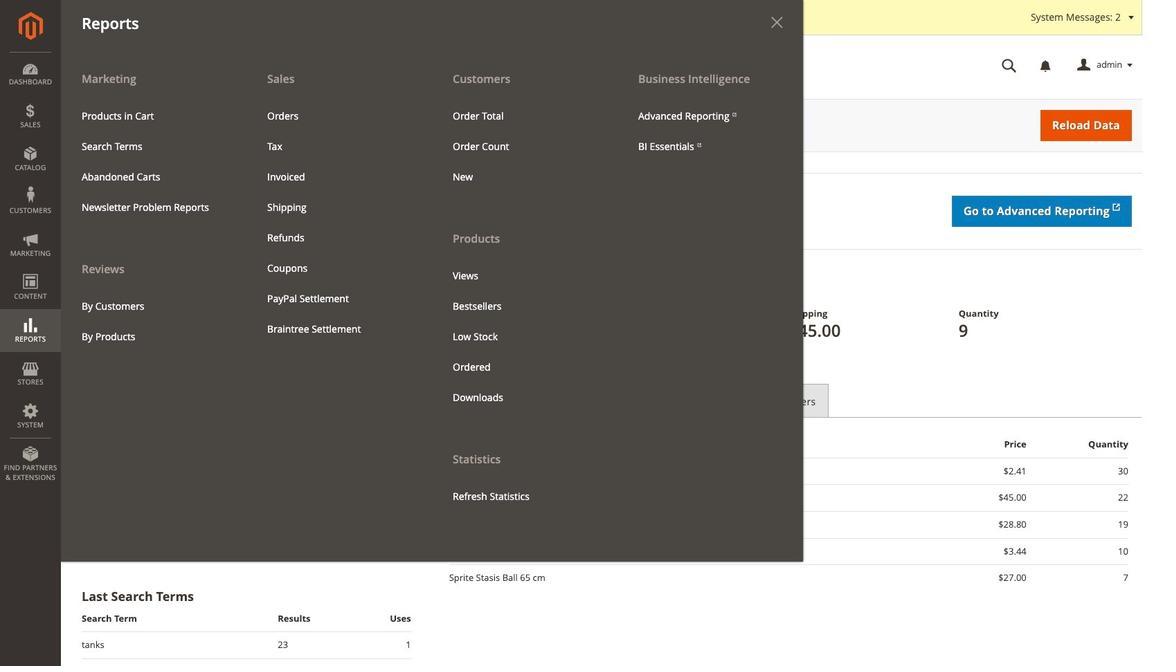 Task type: locate. For each thing, give the bounding box(es) containing it.
menu
[[61, 64, 803, 562], [61, 64, 246, 352], [432, 64, 618, 512], [71, 101, 236, 223], [257, 101, 422, 345], [442, 101, 607, 192], [628, 101, 793, 162], [442, 261, 607, 413], [71, 291, 236, 352]]

menu bar
[[0, 0, 803, 562]]

magento admin panel image
[[18, 12, 43, 40]]



Task type: vqa. For each thing, say whether or not it's contained in the screenshot.
text box
no



